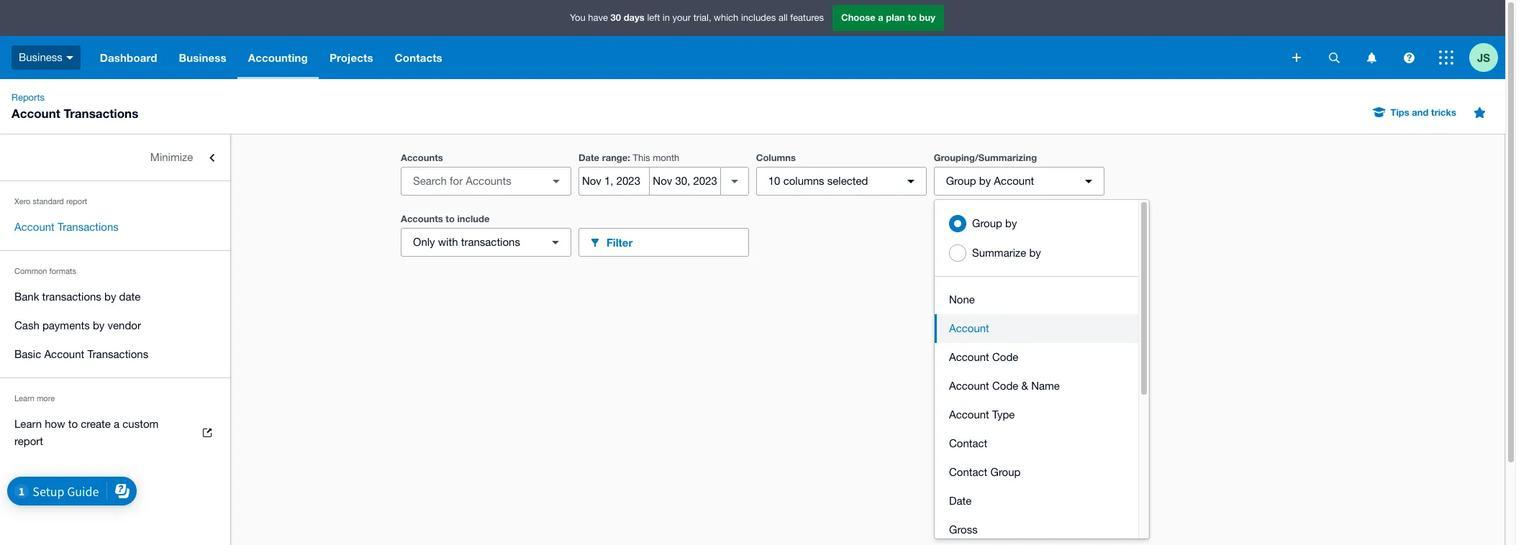 Task type: locate. For each thing, give the bounding box(es) containing it.
accounts for accounts
[[401, 152, 443, 163]]

contact up gross
[[950, 467, 988, 479]]

accounts
[[401, 152, 443, 163], [401, 213, 443, 225]]

reports account transactions
[[12, 92, 138, 121]]

learn inside learn how to create a custom report
[[14, 418, 42, 431]]

by for summarize by
[[1030, 247, 1042, 259]]

0 vertical spatial accounts
[[401, 152, 443, 163]]

1 code from the top
[[993, 351, 1019, 364]]

to
[[908, 12, 917, 23], [446, 213, 455, 225], [68, 418, 78, 431]]

by
[[980, 175, 992, 187], [1006, 217, 1018, 230], [1030, 247, 1042, 259], [104, 291, 116, 303], [93, 320, 105, 332]]

to left buy
[[908, 12, 917, 23]]

a right create
[[114, 418, 120, 431]]

accounting button
[[237, 36, 319, 79]]

date left range
[[579, 152, 600, 163]]

choose a plan to buy
[[842, 12, 936, 23]]

vendor
[[108, 320, 141, 332]]

learn down learn more on the bottom
[[14, 418, 42, 431]]

0 horizontal spatial transactions
[[42, 291, 101, 303]]

with
[[438, 236, 458, 248]]

by inside group by account popup button
[[980, 175, 992, 187]]

1 vertical spatial contact
[[950, 467, 988, 479]]

account inside 'reports account transactions'
[[12, 106, 60, 121]]

create
[[81, 418, 111, 431]]

minimize
[[150, 151, 193, 163]]

filter
[[607, 236, 633, 249]]

2 contact from the top
[[950, 467, 988, 479]]

1 horizontal spatial a
[[879, 12, 884, 23]]

have
[[588, 12, 608, 23]]

1 horizontal spatial transactions
[[461, 236, 520, 248]]

by inside summarize by 'button'
[[1030, 247, 1042, 259]]

remove from favorites image
[[1466, 98, 1495, 127]]

accounts up search for accounts 'text box'
[[401, 152, 443, 163]]

date inside button
[[950, 495, 972, 508]]

basic
[[14, 348, 41, 361]]

1 vertical spatial code
[[993, 380, 1019, 392]]

None field
[[401, 167, 572, 196]]

you
[[570, 12, 586, 23]]

report inside learn how to create a custom report
[[14, 436, 43, 448]]

by down grouping/summarizing
[[980, 175, 992, 187]]

1 vertical spatial group
[[973, 217, 1003, 230]]

date for date range : this month
[[579, 152, 600, 163]]

svg image
[[1329, 52, 1340, 63], [1368, 52, 1377, 63], [1404, 52, 1415, 63], [1293, 53, 1302, 62], [66, 56, 73, 60]]

code for account code & name
[[993, 380, 1019, 392]]

by left date
[[104, 291, 116, 303]]

accounting
[[248, 51, 308, 64]]

0 vertical spatial code
[[993, 351, 1019, 364]]

account inside popup button
[[995, 175, 1035, 187]]

report
[[66, 197, 87, 206], [14, 436, 43, 448]]

1 vertical spatial transactions
[[42, 291, 101, 303]]

group
[[935, 200, 1150, 546]]

0 vertical spatial transactions
[[461, 236, 520, 248]]

learn how to create a custom report
[[14, 418, 159, 448]]

transactions up minimize "button"
[[64, 106, 138, 121]]

by inside group by button
[[1006, 217, 1018, 230]]

transactions down include
[[461, 236, 520, 248]]

js
[[1478, 51, 1491, 64]]

to right how
[[68, 418, 78, 431]]

2 horizontal spatial to
[[908, 12, 917, 23]]

0 vertical spatial to
[[908, 12, 917, 23]]

2 vertical spatial transactions
[[87, 348, 148, 361]]

contact button
[[935, 430, 1139, 459]]

to left include
[[446, 213, 455, 225]]

2 code from the top
[[993, 380, 1019, 392]]

summarize by
[[973, 247, 1042, 259]]

0 horizontal spatial to
[[68, 418, 78, 431]]

contact down account type
[[950, 438, 988, 450]]

grouping/summarizing
[[934, 152, 1038, 163]]

1 vertical spatial to
[[446, 213, 455, 225]]

report down learn more on the bottom
[[14, 436, 43, 448]]

by inside cash payments by vendor link
[[93, 320, 105, 332]]

cash payments by vendor link
[[0, 312, 230, 341]]

0 horizontal spatial a
[[114, 418, 120, 431]]

1 learn from the top
[[14, 395, 35, 403]]

navigation containing dashboard
[[89, 36, 1283, 79]]

report up account transactions
[[66, 197, 87, 206]]

which
[[714, 12, 739, 23]]

a
[[879, 12, 884, 23], [114, 418, 120, 431]]

0 horizontal spatial report
[[14, 436, 43, 448]]

columns
[[784, 175, 825, 187]]

minimize button
[[0, 143, 230, 172]]

0 vertical spatial date
[[579, 152, 600, 163]]

list of convenience dates image
[[721, 167, 749, 196]]

2 vertical spatial to
[[68, 418, 78, 431]]

group inside popup button
[[947, 175, 977, 187]]

transactions for basic account transactions
[[87, 348, 148, 361]]

code inside "button"
[[993, 380, 1019, 392]]

summarize
[[973, 247, 1027, 259]]

group for group by
[[973, 217, 1003, 230]]

accounts for accounts to include
[[401, 213, 443, 225]]

transactions inside popup button
[[461, 236, 520, 248]]

a inside banner
[[879, 12, 884, 23]]

0 horizontal spatial date
[[579, 152, 600, 163]]

account up account type
[[950, 380, 990, 392]]

banner
[[0, 0, 1506, 79]]

gross button
[[935, 516, 1139, 545]]

0 vertical spatial report
[[66, 197, 87, 206]]

transactions inside 'reports account transactions'
[[64, 106, 138, 121]]

code inside button
[[993, 351, 1019, 364]]

by for group by
[[1006, 217, 1018, 230]]

account type
[[950, 409, 1015, 421]]

by down group by button
[[1030, 247, 1042, 259]]

0 vertical spatial contact
[[950, 438, 988, 450]]

account
[[12, 106, 60, 121], [995, 175, 1035, 187], [14, 221, 55, 233], [950, 323, 990, 335], [44, 348, 84, 361], [950, 351, 990, 364], [950, 380, 990, 392], [950, 409, 990, 421]]

transactions
[[461, 236, 520, 248], [42, 291, 101, 303]]

1 vertical spatial accounts
[[401, 213, 443, 225]]

1 horizontal spatial date
[[950, 495, 972, 508]]

account down grouping/summarizing
[[995, 175, 1035, 187]]

code up account code & name
[[993, 351, 1019, 364]]

account up account code & name
[[950, 351, 990, 364]]

to inside banner
[[908, 12, 917, 23]]

tips and tricks
[[1391, 107, 1457, 118]]

1 vertical spatial learn
[[14, 418, 42, 431]]

projects button
[[319, 36, 384, 79]]

dashboard
[[100, 51, 157, 64]]

tricks
[[1432, 107, 1457, 118]]

by left vendor
[[93, 320, 105, 332]]

group down grouping/summarizing
[[947, 175, 977, 187]]

0 vertical spatial learn
[[14, 395, 35, 403]]

list box
[[935, 200, 1139, 546]]

business inside business popup button
[[19, 51, 63, 63]]

a left plan
[[879, 12, 884, 23]]

0 horizontal spatial business
[[19, 51, 63, 63]]

code
[[993, 351, 1019, 364], [993, 380, 1019, 392]]

account down reports link
[[12, 106, 60, 121]]

basic account transactions
[[14, 348, 148, 361]]

1 horizontal spatial report
[[66, 197, 87, 206]]

2 accounts from the top
[[401, 213, 443, 225]]

1 vertical spatial a
[[114, 418, 120, 431]]

0 vertical spatial transactions
[[64, 106, 138, 121]]

accounts up only
[[401, 213, 443, 225]]

1 contact from the top
[[950, 438, 988, 450]]

summarize by button
[[935, 238, 1139, 268]]

account inside "button"
[[950, 380, 990, 392]]

transactions down the formats
[[42, 291, 101, 303]]

transactions down xero standard report
[[58, 221, 119, 233]]

learn left more
[[14, 395, 35, 403]]

by up more on the right top of the page
[[1006, 217, 1018, 230]]

1 horizontal spatial business
[[179, 51, 227, 64]]

bank transactions by date link
[[0, 283, 230, 312]]

group by
[[973, 217, 1018, 230]]

learn
[[14, 395, 35, 403], [14, 418, 42, 431]]

group down contact button on the bottom of the page
[[991, 467, 1021, 479]]

trial,
[[694, 12, 712, 23]]

contact
[[950, 438, 988, 450], [950, 467, 988, 479]]

code left &
[[993, 380, 1019, 392]]

date range : this month
[[579, 152, 680, 163]]

1 accounts from the top
[[401, 152, 443, 163]]

list box containing group by
[[935, 200, 1139, 546]]

account transactions
[[14, 221, 119, 233]]

learn how to create a custom report link
[[0, 410, 230, 456]]

0 vertical spatial a
[[879, 12, 884, 23]]

date up gross
[[950, 495, 972, 508]]

1 vertical spatial report
[[14, 436, 43, 448]]

date for date
[[950, 495, 972, 508]]

2 learn from the top
[[14, 418, 42, 431]]

selected
[[828, 175, 869, 187]]

0 vertical spatial group
[[947, 175, 977, 187]]

payments
[[42, 320, 90, 332]]

group
[[947, 175, 977, 187], [973, 217, 1003, 230], [991, 467, 1021, 479]]

navigation
[[89, 36, 1283, 79]]

group up the summarize
[[973, 217, 1003, 230]]

contact for contact group
[[950, 467, 988, 479]]

reports
[[12, 92, 45, 103]]

by inside the bank transactions by date link
[[104, 291, 116, 303]]

group by account button
[[934, 167, 1105, 196]]

account button
[[935, 315, 1139, 343]]

transactions down cash payments by vendor link
[[87, 348, 148, 361]]

1 vertical spatial date
[[950, 495, 972, 508]]



Task type: describe. For each thing, give the bounding box(es) containing it.
xero
[[14, 197, 31, 206]]

standard
[[33, 197, 64, 206]]

gross
[[950, 524, 978, 536]]

code for account code
[[993, 351, 1019, 364]]

basic account transactions link
[[0, 341, 230, 369]]

account type button
[[935, 401, 1139, 430]]

date button
[[935, 487, 1139, 516]]

account down the xero
[[14, 221, 55, 233]]

filter button
[[579, 228, 749, 257]]

buy
[[920, 12, 936, 23]]

contacts
[[395, 51, 443, 64]]

all
[[779, 12, 788, 23]]

dashboard link
[[89, 36, 168, 79]]

this
[[633, 153, 651, 163]]

&
[[1022, 380, 1029, 392]]

cash
[[14, 320, 39, 332]]

transactions for reports account transactions
[[64, 106, 138, 121]]

in
[[663, 12, 670, 23]]

only with transactions button
[[401, 228, 572, 257]]

account left type
[[950, 409, 990, 421]]

Select end date field
[[650, 168, 721, 195]]

:
[[628, 152, 631, 163]]

learn for learn more
[[14, 395, 35, 403]]

contacts button
[[384, 36, 453, 79]]

1 horizontal spatial to
[[446, 213, 455, 225]]

business inside business dropdown button
[[179, 51, 227, 64]]

plan
[[887, 12, 906, 23]]

formats
[[49, 267, 76, 276]]

date
[[119, 291, 141, 303]]

xero standard report
[[14, 197, 87, 206]]

learn for learn how to create a custom report
[[14, 418, 42, 431]]

bank transactions by date
[[14, 291, 141, 303]]

group for group by account
[[947, 175, 977, 187]]

navigation inside banner
[[89, 36, 1283, 79]]

choose
[[842, 12, 876, 23]]

contact group button
[[935, 459, 1139, 487]]

1 vertical spatial transactions
[[58, 221, 119, 233]]

Search for Accounts text field
[[402, 168, 545, 195]]

a inside learn how to create a custom report
[[114, 418, 120, 431]]

banner containing js
[[0, 0, 1506, 79]]

days
[[624, 12, 645, 23]]

Select start date field
[[580, 168, 650, 195]]

tips
[[1391, 107, 1410, 118]]

open image
[[542, 167, 571, 196]]

js button
[[1470, 36, 1506, 79]]

cash payments by vendor
[[14, 320, 141, 332]]

more
[[37, 395, 55, 403]]

group containing group by
[[935, 200, 1150, 546]]

projects
[[330, 51, 373, 64]]

group by button
[[935, 209, 1139, 238]]

account code button
[[935, 343, 1139, 372]]

only
[[413, 236, 435, 248]]

account code & name
[[950, 380, 1060, 392]]

more
[[1004, 236, 1031, 249]]

by for group by account
[[980, 175, 992, 187]]

business button
[[0, 36, 89, 79]]

how
[[45, 418, 65, 431]]

only with transactions
[[413, 236, 520, 248]]

account code & name button
[[935, 372, 1139, 401]]

30
[[611, 12, 621, 23]]

account code
[[950, 351, 1019, 364]]

name
[[1032, 380, 1060, 392]]

left
[[648, 12, 660, 23]]

svg image
[[1440, 50, 1454, 65]]

account down "none"
[[950, 323, 990, 335]]

contact group
[[950, 467, 1021, 479]]

type
[[993, 409, 1015, 421]]

common formats
[[14, 267, 76, 276]]

common
[[14, 267, 47, 276]]

month
[[653, 153, 680, 163]]

bank
[[14, 291, 39, 303]]

2 vertical spatial group
[[991, 467, 1021, 479]]

tips and tricks button
[[1365, 101, 1466, 124]]

10
[[769, 175, 781, 187]]

features
[[791, 12, 824, 23]]

10 columns selected
[[769, 175, 869, 187]]

account down the 'payments'
[[44, 348, 84, 361]]

account transactions link
[[0, 213, 230, 242]]

group by account
[[947, 175, 1035, 187]]

contact for contact
[[950, 438, 988, 450]]

your
[[673, 12, 691, 23]]

custom
[[123, 418, 159, 431]]

to inside learn how to create a custom report
[[68, 418, 78, 431]]

range
[[602, 152, 628, 163]]

you have 30 days left in your trial, which includes all features
[[570, 12, 824, 23]]

include
[[458, 213, 490, 225]]

includes
[[742, 12, 776, 23]]

and
[[1413, 107, 1429, 118]]

more button
[[984, 228, 1040, 257]]

svg image inside business popup button
[[66, 56, 73, 60]]

business button
[[168, 36, 237, 79]]

none button
[[935, 286, 1139, 315]]

learn more
[[14, 395, 55, 403]]

reports link
[[6, 91, 50, 105]]



Task type: vqa. For each thing, say whether or not it's contained in the screenshot.
Remove Favorite icon
no



